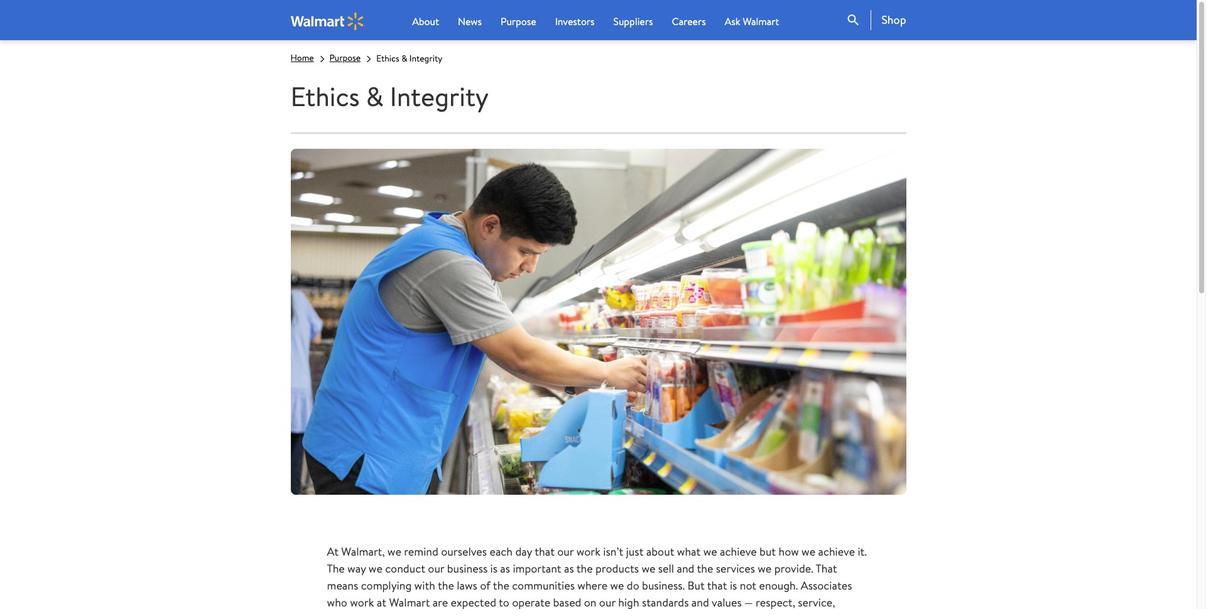 Task type: describe. For each thing, give the bounding box(es) containing it.
values
[[712, 595, 742, 610]]

purpose for purpose popup button at the top
[[501, 14, 536, 28]]

associate stocking produce shelf image
[[291, 149, 907, 495]]

with
[[415, 578, 435, 594]]

at
[[327, 544, 339, 560]]

1 vertical spatial is
[[730, 578, 737, 594]]

we up conduct
[[388, 544, 401, 560]]

ourselves
[[441, 544, 487, 560]]

careers
[[672, 14, 706, 28]]

1 horizontal spatial &
[[402, 52, 408, 65]]

ask
[[725, 14, 741, 28]]

enough.
[[760, 578, 798, 594]]

conduct
[[385, 561, 425, 577]]

purpose button
[[501, 14, 536, 29]]

ask walmart
[[725, 14, 779, 28]]

walmart,
[[341, 544, 385, 560]]

we right what
[[704, 544, 718, 560]]

1 vertical spatial and
[[692, 595, 709, 610]]

we left sell
[[642, 561, 656, 577]]

search
[[846, 13, 861, 28]]

0 horizontal spatial work
[[350, 595, 374, 610]]

2 as from the left
[[564, 561, 574, 577]]

services
[[716, 561, 755, 577]]

the up where
[[577, 561, 593, 577]]

2 achieve from the left
[[819, 544, 855, 560]]

to
[[499, 595, 510, 610]]

1 as from the left
[[500, 561, 510, 577]]

the up are
[[438, 578, 454, 594]]

business.
[[642, 578, 685, 594]]

the right of
[[493, 578, 510, 594]]

means
[[327, 578, 358, 594]]

standards
[[642, 595, 689, 610]]

news button
[[458, 14, 482, 29]]

products
[[596, 561, 639, 577]]

provide.
[[775, 561, 814, 577]]

based
[[553, 595, 582, 610]]

where
[[578, 578, 608, 594]]

we down 'but'
[[758, 561, 772, 577]]

0 vertical spatial integrity
[[410, 52, 443, 65]]

about
[[647, 544, 675, 560]]

but
[[760, 544, 776, 560]]

at walmart, we remind ourselves each day that our work isn't just about what we achieve but how we achieve it. the way we conduct our business is as important as the products we sell and the services we provide. that means complying with the laws of the communities where we do business. but that is not enough. associates who work at walmart are expected to operate based on our high standards and values — respect, servi
[[327, 544, 867, 610]]

1 horizontal spatial our
[[558, 544, 574, 560]]

important
[[513, 561, 562, 577]]

1 vertical spatial ethics
[[291, 78, 360, 115]]

of
[[480, 578, 491, 594]]

suppliers
[[614, 14, 653, 28]]

suppliers button
[[614, 14, 653, 29]]

—
[[745, 595, 753, 610]]

investors
[[555, 14, 595, 28]]

1 horizontal spatial work
[[577, 544, 601, 560]]

on
[[584, 595, 597, 610]]

ask walmart link
[[725, 14, 779, 29]]

shop link
[[871, 10, 907, 30]]

we right 'how'
[[802, 544, 816, 560]]

1 vertical spatial &
[[366, 78, 384, 115]]



Task type: vqa. For each thing, say whether or not it's contained in the screenshot.
sure
no



Task type: locate. For each thing, give the bounding box(es) containing it.
home image
[[291, 12, 365, 30]]

we left do
[[611, 578, 624, 594]]

is left not
[[730, 578, 737, 594]]

the
[[577, 561, 593, 577], [697, 561, 714, 577], [438, 578, 454, 594], [493, 578, 510, 594]]

what
[[677, 544, 701, 560]]

not
[[740, 578, 757, 594]]

0 vertical spatial walmart
[[743, 14, 779, 28]]

it.
[[858, 544, 867, 560]]

1 achieve from the left
[[720, 544, 757, 560]]

we right way
[[369, 561, 383, 577]]

0 vertical spatial that
[[535, 544, 555, 560]]

achieve
[[720, 544, 757, 560], [819, 544, 855, 560]]

at
[[377, 595, 387, 610]]

work left isn't
[[577, 544, 601, 560]]

our right on on the bottom
[[599, 595, 616, 610]]

just
[[626, 544, 644, 560]]

is down 'each'
[[491, 561, 498, 577]]

complying
[[361, 578, 412, 594]]

shop
[[882, 12, 907, 28]]

1 vertical spatial walmart
[[389, 595, 430, 610]]

1 horizontal spatial ethics
[[377, 52, 400, 65]]

but
[[688, 578, 705, 594]]

way
[[348, 561, 366, 577]]

0 vertical spatial our
[[558, 544, 574, 560]]

work left at on the left bottom
[[350, 595, 374, 610]]

ethics & integrity down purpose link
[[291, 78, 489, 115]]

isn't
[[604, 544, 624, 560]]

associates
[[801, 578, 853, 594]]

0 vertical spatial and
[[677, 561, 695, 577]]

0 horizontal spatial purpose
[[330, 52, 361, 64]]

ethics & integrity down about
[[377, 52, 443, 65]]

1 vertical spatial purpose
[[330, 52, 361, 64]]

operate
[[512, 595, 551, 610]]

sell
[[658, 561, 674, 577]]

1 horizontal spatial achieve
[[819, 544, 855, 560]]

and
[[677, 561, 695, 577], [692, 595, 709, 610]]

1 vertical spatial ethics & integrity
[[291, 78, 489, 115]]

our
[[558, 544, 574, 560], [428, 561, 445, 577], [599, 595, 616, 610]]

2 horizontal spatial our
[[599, 595, 616, 610]]

that
[[535, 544, 555, 560], [708, 578, 728, 594]]

as down 'each'
[[500, 561, 510, 577]]

1 vertical spatial integrity
[[390, 78, 489, 115]]

purpose
[[501, 14, 536, 28], [330, 52, 361, 64]]

laws
[[457, 578, 478, 594]]

0 vertical spatial work
[[577, 544, 601, 560]]

that up values
[[708, 578, 728, 594]]

how
[[779, 544, 799, 560]]

walmart down with
[[389, 595, 430, 610]]

0 horizontal spatial ethics
[[291, 78, 360, 115]]

purpose right news popup button
[[501, 14, 536, 28]]

work
[[577, 544, 601, 560], [350, 595, 374, 610]]

integrity
[[410, 52, 443, 65], [390, 78, 489, 115]]

who
[[327, 595, 347, 610]]

and down but
[[692, 595, 709, 610]]

as up communities
[[564, 561, 574, 577]]

expected
[[451, 595, 496, 610]]

0 horizontal spatial is
[[491, 561, 498, 577]]

walmart inside at walmart, we remind ourselves each day that our work isn't just about what we achieve but how we achieve it. the way we conduct our business is as important as the products we sell and the services we provide. that means complying with the laws of the communities where we do business. but that is not enough. associates who work at walmart are expected to operate based on our high standards and values — respect, servi
[[389, 595, 430, 610]]

do
[[627, 578, 640, 594]]

0 vertical spatial ethics
[[377, 52, 400, 65]]

1 vertical spatial our
[[428, 561, 445, 577]]

0 horizontal spatial our
[[428, 561, 445, 577]]

our up with
[[428, 561, 445, 577]]

is
[[491, 561, 498, 577], [730, 578, 737, 594]]

remind
[[404, 544, 439, 560]]

0 vertical spatial purpose
[[501, 14, 536, 28]]

ethics right purpose link
[[377, 52, 400, 65]]

1 vertical spatial work
[[350, 595, 374, 610]]

our up important
[[558, 544, 574, 560]]

high
[[619, 595, 640, 610]]

that
[[816, 561, 838, 577]]

0 horizontal spatial &
[[366, 78, 384, 115]]

communities
[[512, 578, 575, 594]]

0 horizontal spatial walmart
[[389, 595, 430, 610]]

respect,
[[756, 595, 796, 610]]

about button
[[412, 14, 439, 29]]

walmart
[[743, 14, 779, 28], [389, 595, 430, 610]]

purpose for purpose link
[[330, 52, 361, 64]]

that up important
[[535, 544, 555, 560]]

ethics & integrity
[[377, 52, 443, 65], [291, 78, 489, 115]]

1 horizontal spatial purpose
[[501, 14, 536, 28]]

0 horizontal spatial as
[[500, 561, 510, 577]]

2 vertical spatial our
[[599, 595, 616, 610]]

about
[[412, 14, 439, 28]]

purpose down home image
[[330, 52, 361, 64]]

0 vertical spatial ethics & integrity
[[377, 52, 443, 65]]

walmart right ask
[[743, 14, 779, 28]]

business
[[447, 561, 488, 577]]

we
[[388, 544, 401, 560], [704, 544, 718, 560], [802, 544, 816, 560], [369, 561, 383, 577], [642, 561, 656, 577], [758, 561, 772, 577], [611, 578, 624, 594]]

achieve up services
[[720, 544, 757, 560]]

home link
[[291, 52, 314, 64]]

the
[[327, 561, 345, 577]]

0 horizontal spatial achieve
[[720, 544, 757, 560]]

1 vertical spatial that
[[708, 578, 728, 594]]

and down what
[[677, 561, 695, 577]]

are
[[433, 595, 448, 610]]

each
[[490, 544, 513, 560]]

1 horizontal spatial is
[[730, 578, 737, 594]]

ethics
[[377, 52, 400, 65], [291, 78, 360, 115]]

1 horizontal spatial that
[[708, 578, 728, 594]]

news
[[458, 14, 482, 28]]

&
[[402, 52, 408, 65], [366, 78, 384, 115]]

1 horizontal spatial as
[[564, 561, 574, 577]]

0 vertical spatial is
[[491, 561, 498, 577]]

achieve up that
[[819, 544, 855, 560]]

careers link
[[672, 14, 706, 29]]

the up but
[[697, 561, 714, 577]]

purpose link
[[330, 52, 361, 64]]

as
[[500, 561, 510, 577], [564, 561, 574, 577]]

day
[[516, 544, 532, 560]]

ethics down purpose link
[[291, 78, 360, 115]]

investors button
[[555, 14, 595, 29]]

0 horizontal spatial that
[[535, 544, 555, 560]]

1 horizontal spatial walmart
[[743, 14, 779, 28]]

0 vertical spatial &
[[402, 52, 408, 65]]

home
[[291, 52, 314, 64]]



